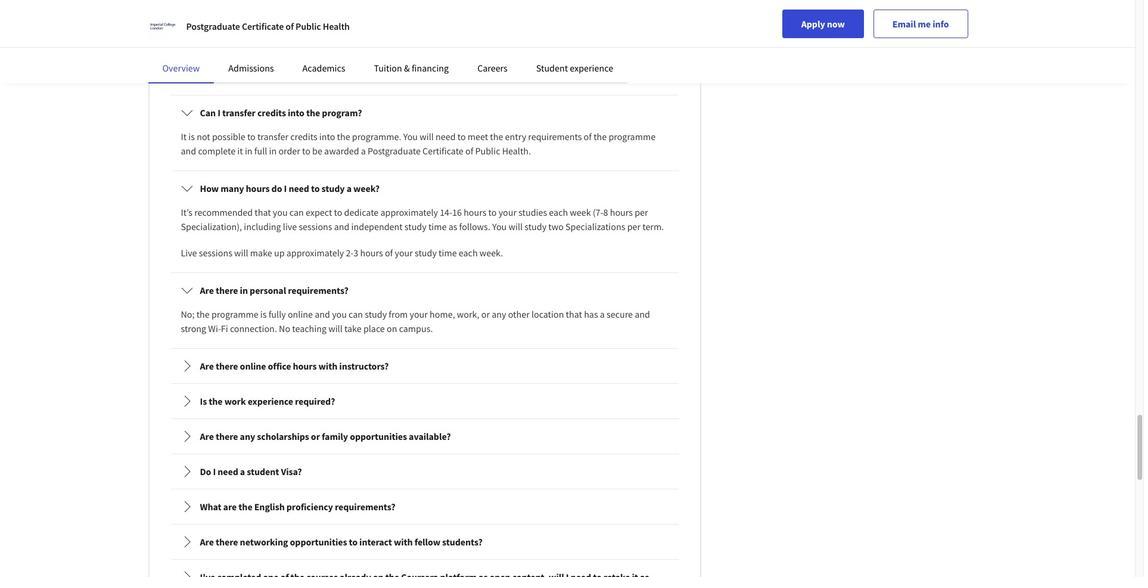 Task type: vqa. For each thing, say whether or not it's contained in the screenshot.
the is in the 'No; the programme is fully online and you can study from your home, work, or any other location that has a secure and strong Wi-Fi connection. No teaching will take place on campus.'
yes



Task type: describe. For each thing, give the bounding box(es) containing it.
specializations
[[566, 221, 626, 233]]

careers link
[[478, 62, 508, 74]]

the left school
[[562, 55, 575, 67]]

0 horizontal spatial approximately
[[287, 247, 344, 259]]

1 vertical spatial each
[[459, 247, 478, 259]]

there for networking
[[216, 536, 238, 548]]

questions?
[[332, 31, 377, 43]]

in inside dropdown button
[[240, 284, 248, 296]]

with inside dropdown button
[[394, 536, 413, 548]]

info
[[933, 18, 950, 30]]

the right requirements
[[594, 131, 607, 143]]

can i transfer credits into the program?
[[200, 107, 362, 119]]

as
[[449, 221, 458, 233]]

to up follows.
[[489, 206, 497, 218]]

1 vertical spatial requirements?
[[335, 501, 396, 513]]

team
[[209, 69, 231, 81]]

no
[[279, 323, 290, 335]]

are there networking opportunities to interact with fellow students? button
[[171, 525, 678, 559]]

are for are there any scholarships or family opportunities available?
[[200, 431, 214, 442]]

do i need a student visa?
[[200, 466, 302, 478]]

now
[[827, 18, 845, 30]]

not
[[197, 131, 210, 143]]

any inside "if you have any questions about the programme or admissions then please contact a member of the school of public health team via gmph-queries@imperial.ac.uk."
[[226, 55, 240, 67]]

live sessions will make up approximately 2-3 hours of your study time each week.
[[181, 247, 503, 259]]

to up full
[[247, 131, 256, 143]]

more
[[308, 31, 330, 43]]

need inside dropdown button
[[218, 466, 238, 478]]

0 horizontal spatial public
[[296, 20, 321, 32]]

you inside it is not possible to transfer credits into the programme. you will need to meet the entry requirements of the programme and complete it in full in order to be awarded a postgraduate certificate of public health.
[[403, 131, 418, 143]]

to left meet
[[458, 131, 466, 143]]

many
[[221, 182, 244, 194]]

have inside "if you have any questions about the programme or admissions then please contact a member of the school of public health team via gmph-queries@imperial.ac.uk."
[[205, 55, 224, 67]]

0 vertical spatial requirements?
[[288, 284, 349, 296]]

interact
[[360, 536, 392, 548]]

of right if
[[286, 20, 294, 32]]

what
[[200, 501, 222, 513]]

connection.
[[230, 323, 277, 335]]

school
[[577, 55, 605, 67]]

academics link
[[303, 62, 346, 74]]

1 vertical spatial your
[[395, 247, 413, 259]]

are there online office hours with instructors? button
[[171, 349, 678, 383]]

follows.
[[459, 221, 491, 233]]

a inside it is not possible to transfer credits into the programme. you will need to meet the entry requirements of the programme and complete it in full in order to be awarded a postgraduate certificate of public health.
[[361, 145, 366, 157]]

hours inside dropdown button
[[293, 360, 317, 372]]

(7-
[[593, 206, 604, 218]]

awarded
[[324, 145, 359, 157]]

no; the programme is fully online and you can study from your home, work, or any other location that has a secure and strong wi-fi connection. no teaching will take place on campus.
[[181, 308, 650, 335]]

1 horizontal spatial experience
[[570, 62, 614, 74]]

8
[[604, 206, 608, 218]]

that inside no; the programme is fully online and you can study from your home, work, or any other location that has a secure and strong wi-fi connection. no teaching will take place on campus.
[[566, 308, 583, 320]]

work,
[[457, 308, 480, 320]]

1 vertical spatial time
[[439, 247, 457, 259]]

14-
[[440, 206, 453, 218]]

the up queries@imperial.ac.uk.
[[309, 55, 322, 67]]

student
[[537, 62, 568, 74]]

there for any
[[216, 431, 238, 442]]

take
[[345, 323, 362, 335]]

programme inside it is not possible to transfer credits into the programme. you will need to meet the entry requirements of the programme and complete it in full in order to be awarded a postgraduate certificate of public health.
[[609, 131, 656, 143]]

and inside it's recommended that you can expect to dedicate approximately 14-16 hours to your studies each week (7-8 hours per specialization), including live sessions and independent study time as follows. you will study two specializations per term.
[[334, 221, 350, 233]]

overview link
[[162, 62, 200, 74]]

it
[[238, 145, 243, 157]]

health inside "if you have any questions about the programme or admissions then please contact a member of the school of public health team via gmph-queries@imperial.ac.uk."
[[181, 69, 207, 81]]

credits inside dropdown button
[[258, 107, 286, 119]]

live
[[283, 221, 297, 233]]

live
[[181, 247, 197, 259]]

to right expect
[[334, 206, 342, 218]]

meet
[[468, 131, 488, 143]]

student
[[247, 466, 279, 478]]

0 vertical spatial certificate
[[242, 20, 284, 32]]

week?
[[354, 182, 380, 194]]

study down studies
[[525, 221, 547, 233]]

make
[[250, 247, 272, 259]]

opportunities inside dropdown button
[[290, 536, 347, 548]]

are for are there networking opportunities to interact with fellow students?
[[200, 536, 214, 548]]

the inside dropdown button
[[209, 395, 223, 407]]

1 vertical spatial sessions
[[199, 247, 232, 259]]

0 horizontal spatial postgraduate
[[186, 20, 240, 32]]

can inside dropdown button
[[220, 31, 235, 43]]

need inside it is not possible to transfer credits into the programme. you will need to meet the entry requirements of the programme and complete it in full in order to be awarded a postgraduate certificate of public health.
[[436, 131, 456, 143]]

including
[[244, 221, 281, 233]]

hours inside dropdown button
[[246, 182, 270, 194]]

it
[[181, 131, 187, 143]]

required?
[[295, 395, 335, 407]]

hours up follows.
[[464, 206, 487, 218]]

complete
[[198, 145, 236, 157]]

instructors?
[[339, 360, 389, 372]]

up
[[274, 247, 285, 259]]

to up expect
[[311, 182, 320, 194]]

on
[[387, 323, 397, 335]]

can inside no; the programme is fully online and you can study from your home, work, or any other location that has a secure and strong wi-fi connection. no teaching will take place on campus.
[[349, 308, 363, 320]]

contact inside "if you have any questions about the programme or admissions then please contact a member of the school of public health team via gmph-queries@imperial.ac.uk."
[[478, 55, 508, 67]]

hours right 3
[[360, 247, 383, 259]]

to left 'be'
[[302, 145, 311, 157]]

week
[[570, 206, 591, 218]]

1 horizontal spatial health
[[323, 20, 350, 32]]

study left as
[[405, 221, 427, 233]]

is the work experience required? button
[[171, 385, 678, 418]]

will left make
[[234, 247, 248, 259]]

fully
[[269, 308, 286, 320]]

will inside no; the programme is fully online and you can study from your home, work, or any other location that has a secure and strong wi-fi connection. no teaching will take place on campus.
[[329, 323, 343, 335]]

into inside dropdown button
[[288, 107, 305, 119]]

who can i contact if i have more questions?
[[200, 31, 377, 43]]

program?
[[322, 107, 362, 119]]

with inside dropdown button
[[319, 360, 338, 372]]

if you have any questions about the programme or admissions then please contact a member of the school of public health team via gmph-queries@imperial.ac.uk.
[[181, 55, 641, 81]]

have inside dropdown button
[[287, 31, 307, 43]]

overview
[[162, 62, 200, 74]]

you inside "if you have any questions about the programme or admissions then please contact a member of the school of public health team via gmph-queries@imperial.ac.uk."
[[188, 55, 203, 67]]

if
[[181, 55, 186, 67]]

public inside "if you have any questions about the programme or admissions then please contact a member of the school of public health team via gmph-queries@imperial.ac.uk."
[[616, 55, 641, 67]]

a inside no; the programme is fully online and you can study from your home, work, or any other location that has a secure and strong wi-fi connection. no teaching will take place on campus.
[[600, 308, 605, 320]]

the right are on the bottom left of page
[[239, 501, 253, 513]]

do
[[200, 466, 211, 478]]

you inside no; the programme is fully online and you can study from your home, work, or any other location that has a secure and strong wi-fi connection. no teaching will take place on campus.
[[332, 308, 347, 320]]

are there networking opportunities to interact with fellow students?
[[200, 536, 483, 548]]

of right school
[[607, 55, 615, 67]]

certificate inside it is not possible to transfer credits into the programme. you will need to meet the entry requirements of the programme and complete it in full in order to be awarded a postgraduate certificate of public health.
[[423, 145, 464, 157]]

no;
[[181, 308, 195, 320]]

gmph-
[[247, 69, 273, 81]]

are there any scholarships or family opportunities available? button
[[171, 420, 678, 453]]

a inside "if you have any questions about the programme or admissions then please contact a member of the school of public health team via gmph-queries@imperial.ac.uk."
[[510, 55, 515, 67]]

16
[[453, 206, 462, 218]]

home,
[[430, 308, 455, 320]]

public inside it is not possible to transfer credits into the programme. you will need to meet the entry requirements of the programme and complete it in full in order to be awarded a postgraduate certificate of public health.
[[476, 145, 501, 157]]

specialization),
[[181, 221, 242, 233]]

imperial college london logo image
[[148, 12, 177, 41]]

can
[[200, 107, 216, 119]]

tuition & financing
[[374, 62, 449, 74]]

study inside dropdown button
[[322, 182, 345, 194]]

do
[[272, 182, 282, 194]]

apply now
[[802, 18, 845, 30]]

online inside no; the programme is fully online and you can study from your home, work, or any other location that has a secure and strong wi-fi connection. no teaching will take place on campus.
[[288, 308, 313, 320]]

financing
[[412, 62, 449, 74]]

how many hours do i need to study a week? button
[[171, 172, 678, 205]]



Task type: locate. For each thing, give the bounding box(es) containing it.
0 horizontal spatial can
[[220, 31, 235, 43]]

1 horizontal spatial online
[[288, 308, 313, 320]]

requirements? up "interact"
[[335, 501, 396, 513]]

opportunities
[[350, 431, 407, 442], [290, 536, 347, 548]]

4 are from the top
[[200, 536, 214, 548]]

of right requirements
[[584, 131, 592, 143]]

opportunities down proficiency
[[290, 536, 347, 548]]

0 vertical spatial per
[[635, 206, 648, 218]]

in
[[245, 145, 253, 157], [269, 145, 277, 157], [240, 284, 248, 296]]

1 there from the top
[[216, 284, 238, 296]]

and
[[181, 145, 196, 157], [334, 221, 350, 233], [315, 308, 330, 320], [635, 308, 650, 320]]

0 horizontal spatial programme
[[212, 308, 259, 320]]

0 vertical spatial time
[[429, 221, 447, 233]]

into up order
[[288, 107, 305, 119]]

0 horizontal spatial with
[[319, 360, 338, 372]]

programme inside "if you have any questions about the programme or admissions then please contact a member of the school of public health team via gmph-queries@imperial.ac.uk."
[[324, 55, 371, 67]]

questions
[[242, 55, 281, 67]]

will inside it is not possible to transfer credits into the programme. you will need to meet the entry requirements of the programme and complete it in full in order to be awarded a postgraduate certificate of public health.
[[420, 131, 434, 143]]

and down the dedicate
[[334, 221, 350, 233]]

1 vertical spatial opportunities
[[290, 536, 347, 548]]

3
[[354, 247, 359, 259]]

any inside dropdown button
[[240, 431, 255, 442]]

secure
[[607, 308, 633, 320]]

will down studies
[[509, 221, 523, 233]]

there up work
[[216, 360, 238, 372]]

is inside it is not possible to transfer credits into the programme. you will need to meet the entry requirements of the programme and complete it in full in order to be awarded a postgraduate certificate of public health.
[[189, 131, 195, 143]]

or
[[373, 55, 381, 67], [482, 308, 490, 320], [311, 431, 320, 442]]

have right if
[[287, 31, 307, 43]]

credits up 'be'
[[291, 131, 318, 143]]

place
[[364, 323, 385, 335]]

programme.
[[352, 131, 402, 143]]

2 there from the top
[[216, 360, 238, 372]]

the right meet
[[490, 131, 503, 143]]

approximately
[[381, 206, 438, 218], [287, 247, 344, 259]]

have
[[287, 31, 307, 43], [205, 55, 224, 67]]

into up 'be'
[[319, 131, 335, 143]]

1 horizontal spatial is
[[260, 308, 267, 320]]

a left student
[[240, 466, 245, 478]]

postgraduate up the team
[[186, 20, 240, 32]]

public right if
[[296, 20, 321, 32]]

postgraduate certificate of public health
[[186, 20, 350, 32]]

0 vertical spatial your
[[499, 206, 517, 218]]

requirements? up teaching
[[288, 284, 349, 296]]

1 horizontal spatial each
[[549, 206, 568, 218]]

0 horizontal spatial experience
[[248, 395, 293, 407]]

if
[[274, 31, 280, 43]]

with left "instructors?"
[[319, 360, 338, 372]]

transfer
[[222, 107, 256, 119], [258, 131, 289, 143]]

admissions
[[229, 62, 274, 74]]

hours
[[246, 182, 270, 194], [464, 206, 487, 218], [610, 206, 633, 218], [360, 247, 383, 259], [293, 360, 317, 372]]

a right has
[[600, 308, 605, 320]]

opportunities right the family
[[350, 431, 407, 442]]

student experience
[[537, 62, 614, 74]]

need
[[436, 131, 456, 143], [289, 182, 309, 194], [218, 466, 238, 478]]

academics
[[303, 62, 346, 74]]

0 horizontal spatial you
[[403, 131, 418, 143]]

0 vertical spatial approximately
[[381, 206, 438, 218]]

can i transfer credits into the program? button
[[171, 96, 678, 129]]

week.
[[480, 247, 503, 259]]

about
[[283, 55, 307, 67]]

there inside dropdown button
[[216, 536, 238, 548]]

study inside no; the programme is fully online and you can study from your home, work, or any other location that has a secure and strong wi-fi connection. no teaching will take place on campus.
[[365, 308, 387, 320]]

campus.
[[399, 323, 433, 335]]

0 horizontal spatial opportunities
[[290, 536, 347, 548]]

and down it
[[181, 145, 196, 157]]

0 vertical spatial you
[[403, 131, 418, 143]]

study down it's recommended that you can expect to dedicate approximately 14-16 hours to your studies each week (7-8 hours per specialization), including live sessions and independent study time as follows. you will study two specializations per term.
[[415, 247, 437, 259]]

is inside no; the programme is fully online and you can study from your home, work, or any other location that has a secure and strong wi-fi connection. no teaching will take place on campus.
[[260, 308, 267, 320]]

how
[[200, 182, 219, 194]]

0 horizontal spatial health
[[181, 69, 207, 81]]

can up the live on the top of page
[[290, 206, 304, 218]]

2 are from the top
[[200, 360, 214, 372]]

work
[[225, 395, 246, 407]]

will inside it's recommended that you can expect to dedicate approximately 14-16 hours to your studies each week (7-8 hours per specialization), including live sessions and independent study time as follows. you will study two specializations per term.
[[509, 221, 523, 233]]

office
[[268, 360, 291, 372]]

public down meet
[[476, 145, 501, 157]]

hours right office
[[293, 360, 317, 372]]

can inside it's recommended that you can expect to dedicate approximately 14-16 hours to your studies each week (7-8 hours per specialization), including live sessions and independent study time as follows. you will study two specializations per term.
[[290, 206, 304, 218]]

to left "interact"
[[349, 536, 358, 548]]

a inside dropdown button
[[347, 182, 352, 194]]

hours left do
[[246, 182, 270, 194]]

2 horizontal spatial public
[[616, 55, 641, 67]]

are up is
[[200, 360, 214, 372]]

your
[[499, 206, 517, 218], [395, 247, 413, 259], [410, 308, 428, 320]]

0 vertical spatial opportunities
[[350, 431, 407, 442]]

with left fellow
[[394, 536, 413, 548]]

0 vertical spatial that
[[255, 206, 271, 218]]

0 horizontal spatial each
[[459, 247, 478, 259]]

are for are there in personal requirements?
[[200, 284, 214, 296]]

1 vertical spatial any
[[492, 308, 507, 320]]

1 vertical spatial postgraduate
[[368, 145, 421, 157]]

in right it on the top of the page
[[245, 145, 253, 157]]

a inside dropdown button
[[240, 466, 245, 478]]

0 vertical spatial postgraduate
[[186, 20, 240, 32]]

you
[[188, 55, 203, 67], [273, 206, 288, 218], [332, 308, 347, 320]]

0 horizontal spatial contact
[[241, 31, 272, 43]]

0 vertical spatial online
[[288, 308, 313, 320]]

2 horizontal spatial can
[[349, 308, 363, 320]]

then
[[430, 55, 448, 67]]

careers
[[478, 62, 508, 74]]

2 vertical spatial need
[[218, 466, 238, 478]]

transfer inside dropdown button
[[222, 107, 256, 119]]

2-
[[346, 247, 354, 259]]

0 horizontal spatial have
[[205, 55, 224, 67]]

need inside dropdown button
[[289, 182, 309, 194]]

2 vertical spatial any
[[240, 431, 255, 442]]

you up the live on the top of page
[[273, 206, 288, 218]]

is the work experience required?
[[200, 395, 335, 407]]

0 vertical spatial is
[[189, 131, 195, 143]]

0 vertical spatial into
[[288, 107, 305, 119]]

1 vertical spatial transfer
[[258, 131, 289, 143]]

0 horizontal spatial need
[[218, 466, 238, 478]]

location
[[532, 308, 564, 320]]

2 horizontal spatial programme
[[609, 131, 656, 143]]

1 vertical spatial have
[[205, 55, 224, 67]]

1 vertical spatial health
[[181, 69, 207, 81]]

1 horizontal spatial with
[[394, 536, 413, 548]]

your left studies
[[499, 206, 517, 218]]

online left office
[[240, 360, 266, 372]]

1 vertical spatial credits
[[291, 131, 318, 143]]

experience right student
[[570, 62, 614, 74]]

are inside dropdown button
[[200, 536, 214, 548]]

sessions
[[299, 221, 332, 233], [199, 247, 232, 259]]

your down "independent"
[[395, 247, 413, 259]]

can right who
[[220, 31, 235, 43]]

0 vertical spatial public
[[296, 20, 321, 32]]

and inside it is not possible to transfer credits into the programme. you will need to meet the entry requirements of the programme and complete it in full in order to be awarded a postgraduate certificate of public health.
[[181, 145, 196, 157]]

there for in
[[216, 284, 238, 296]]

or inside "if you have any questions about the programme or admissions then please contact a member of the school of public health team via gmph-queries@imperial.ac.uk."
[[373, 55, 381, 67]]

transfer up full
[[258, 131, 289, 143]]

in left personal
[[240, 284, 248, 296]]

0 vertical spatial can
[[220, 31, 235, 43]]

3 are from the top
[[200, 431, 214, 442]]

or inside no; the programme is fully online and you can study from your home, work, or any other location that has a secure and strong wi-fi connection. no teaching will take place on campus.
[[482, 308, 490, 320]]

programme inside no; the programme is fully online and you can study from your home, work, or any other location that has a secure and strong wi-fi connection. no teaching will take place on campus.
[[212, 308, 259, 320]]

0 horizontal spatial transfer
[[222, 107, 256, 119]]

possible
[[212, 131, 245, 143]]

certificate up the how many hours do i need to study a week? dropdown button
[[423, 145, 464, 157]]

family
[[322, 431, 348, 442]]

2 vertical spatial or
[[311, 431, 320, 442]]

what are the english proficiency requirements?
[[200, 501, 396, 513]]

is right it
[[189, 131, 195, 143]]

2 horizontal spatial need
[[436, 131, 456, 143]]

students?
[[442, 536, 483, 548]]

1 vertical spatial into
[[319, 131, 335, 143]]

1 horizontal spatial have
[[287, 31, 307, 43]]

1 horizontal spatial opportunities
[[350, 431, 407, 442]]

1 vertical spatial experience
[[248, 395, 293, 407]]

per left term.
[[628, 221, 641, 233]]

your inside no; the programme is fully online and you can study from your home, work, or any other location that has a secure and strong wi-fi connection. no teaching will take place on campus.
[[410, 308, 428, 320]]

contact right please
[[478, 55, 508, 67]]

0 vertical spatial or
[[373, 55, 381, 67]]

1 horizontal spatial or
[[373, 55, 381, 67]]

independent
[[352, 221, 403, 233]]

into
[[288, 107, 305, 119], [319, 131, 335, 143]]

can up 'take'
[[349, 308, 363, 320]]

2 vertical spatial your
[[410, 308, 428, 320]]

health down if
[[181, 69, 207, 81]]

per up term.
[[635, 206, 648, 218]]

or left admissions
[[373, 55, 381, 67]]

experience inside dropdown button
[[248, 395, 293, 407]]

postgraduate
[[186, 20, 240, 32], [368, 145, 421, 157]]

from
[[389, 308, 408, 320]]

of down "independent"
[[385, 247, 393, 259]]

1 vertical spatial you
[[492, 221, 507, 233]]

0 vertical spatial any
[[226, 55, 240, 67]]

1 vertical spatial programme
[[609, 131, 656, 143]]

1 horizontal spatial transfer
[[258, 131, 289, 143]]

a right careers
[[510, 55, 515, 67]]

of down meet
[[466, 145, 474, 157]]

0 vertical spatial credits
[[258, 107, 286, 119]]

there down are on the bottom left of page
[[216, 536, 238, 548]]

you inside it's recommended that you can expect to dedicate approximately 14-16 hours to your studies each week (7-8 hours per specialization), including live sessions and independent study time as follows. you will study two specializations per term.
[[273, 206, 288, 218]]

any
[[226, 55, 240, 67], [492, 308, 507, 320], [240, 431, 255, 442]]

available?
[[409, 431, 451, 442]]

and up teaching
[[315, 308, 330, 320]]

that inside it's recommended that you can expect to dedicate approximately 14-16 hours to your studies each week (7-8 hours per specialization), including live sessions and independent study time as follows. you will study two specializations per term.
[[255, 206, 271, 218]]

each up two
[[549, 206, 568, 218]]

has
[[584, 308, 598, 320]]

any inside no; the programme is fully online and you can study from your home, work, or any other location that has a secure and strong wi-fi connection. no teaching will take place on campus.
[[492, 308, 507, 320]]

is left the fully at the bottom of page
[[260, 308, 267, 320]]

you right if
[[188, 55, 203, 67]]

requirements
[[528, 131, 582, 143]]

the inside no; the programme is fully online and you can study from your home, work, or any other location that has a secure and strong wi-fi connection. no teaching will take place on campus.
[[197, 308, 210, 320]]

0 horizontal spatial credits
[[258, 107, 286, 119]]

certificate up questions
[[242, 20, 284, 32]]

1 vertical spatial need
[[289, 182, 309, 194]]

it's recommended that you can expect to dedicate approximately 14-16 hours to your studies each week (7-8 hours per specialization), including live sessions and independent study time as follows. you will study two specializations per term.
[[181, 206, 664, 233]]

a down the programme.
[[361, 145, 366, 157]]

public right school
[[616, 55, 641, 67]]

sessions inside it's recommended that you can expect to dedicate approximately 14-16 hours to your studies each week (7-8 hours per specialization), including live sessions and independent study time as follows. you will study two specializations per term.
[[299, 221, 332, 233]]

online inside are there online office hours with instructors? dropdown button
[[240, 360, 266, 372]]

do i need a student visa? button
[[171, 455, 678, 488]]

opportunities inside dropdown button
[[350, 431, 407, 442]]

contact inside dropdown button
[[241, 31, 272, 43]]

postgraduate inside it is not possible to transfer credits into the programme. you will need to meet the entry requirements of the programme and complete it in full in order to be awarded a postgraduate certificate of public health.
[[368, 145, 421, 157]]

email me info button
[[874, 10, 969, 38]]

1 vertical spatial with
[[394, 536, 413, 548]]

have up the team
[[205, 55, 224, 67]]

entry
[[505, 131, 527, 143]]

a left "week?" at left
[[347, 182, 352, 194]]

tuition
[[374, 62, 402, 74]]

who
[[200, 31, 218, 43]]

any up "do i need a student visa?"
[[240, 431, 255, 442]]

1 vertical spatial you
[[273, 206, 288, 218]]

1 horizontal spatial postgraduate
[[368, 145, 421, 157]]

are up do
[[200, 431, 214, 442]]

online up teaching
[[288, 308, 313, 320]]

1 vertical spatial can
[[290, 206, 304, 218]]

each inside it's recommended that you can expect to dedicate approximately 14-16 hours to your studies each week (7-8 hours per specialization), including live sessions and independent study time as follows. you will study two specializations per term.
[[549, 206, 568, 218]]

0 horizontal spatial certificate
[[242, 20, 284, 32]]

1 vertical spatial contact
[[478, 55, 508, 67]]

4 there from the top
[[216, 536, 238, 548]]

any up via
[[226, 55, 240, 67]]

studies
[[519, 206, 547, 218]]

2 vertical spatial programme
[[212, 308, 259, 320]]

0 horizontal spatial you
[[188, 55, 203, 67]]

0 vertical spatial programme
[[324, 55, 371, 67]]

there for online
[[216, 360, 238, 372]]

you inside it's recommended that you can expect to dedicate approximately 14-16 hours to your studies each week (7-8 hours per specialization), including live sessions and independent study time as follows. you will study two specializations per term.
[[492, 221, 507, 233]]

expect
[[306, 206, 332, 218]]

2 vertical spatial public
[[476, 145, 501, 157]]

it's
[[181, 206, 193, 218]]

the left program?
[[306, 107, 320, 119]]

1 vertical spatial per
[[628, 221, 641, 233]]

time left as
[[429, 221, 447, 233]]

1 vertical spatial approximately
[[287, 247, 344, 259]]

of right member
[[552, 55, 560, 67]]

is
[[200, 395, 207, 407]]

me
[[918, 18, 931, 30]]

time inside it's recommended that you can expect to dedicate approximately 14-16 hours to your studies each week (7-8 hours per specialization), including live sessions and independent study time as follows. you will study two specializations per term.
[[429, 221, 447, 233]]

scholarships
[[257, 431, 309, 442]]

fellow
[[415, 536, 441, 548]]

email me info
[[893, 18, 950, 30]]

any left other
[[492, 308, 507, 320]]

0 vertical spatial sessions
[[299, 221, 332, 233]]

1 vertical spatial that
[[566, 308, 583, 320]]

there down work
[[216, 431, 238, 442]]

the up 'awarded'
[[337, 131, 350, 143]]

the right is
[[209, 395, 223, 407]]

or inside dropdown button
[[311, 431, 320, 442]]

into inside it is not possible to transfer credits into the programme. you will need to meet the entry requirements of the programme and complete it in full in order to be awarded a postgraduate certificate of public health.
[[319, 131, 335, 143]]

your up campus.
[[410, 308, 428, 320]]

2 horizontal spatial or
[[482, 308, 490, 320]]

0 vertical spatial transfer
[[222, 107, 256, 119]]

health up academics link
[[323, 20, 350, 32]]

wi-
[[208, 323, 221, 335]]

or left the family
[[311, 431, 320, 442]]

proficiency
[[287, 501, 333, 513]]

transfer inside it is not possible to transfer credits into the programme. you will need to meet the entry requirements of the programme and complete it in full in order to be awarded a postgraduate certificate of public health.
[[258, 131, 289, 143]]

0 horizontal spatial that
[[255, 206, 271, 218]]

credits inside it is not possible to transfer credits into the programme. you will need to meet the entry requirements of the programme and complete it in full in order to be awarded a postgraduate certificate of public health.
[[291, 131, 318, 143]]

that left has
[[566, 308, 583, 320]]

teaching
[[292, 323, 327, 335]]

other
[[508, 308, 530, 320]]

email
[[893, 18, 917, 30]]

will left 'take'
[[329, 323, 343, 335]]

2 horizontal spatial you
[[332, 308, 347, 320]]

in right full
[[269, 145, 277, 157]]

will
[[420, 131, 434, 143], [509, 221, 523, 233], [234, 247, 248, 259], [329, 323, 343, 335]]

are for are there online office hours with instructors?
[[200, 360, 214, 372]]

1 horizontal spatial that
[[566, 308, 583, 320]]

0 vertical spatial each
[[549, 206, 568, 218]]

admissions link
[[229, 62, 274, 74]]

credits down gmph-
[[258, 107, 286, 119]]

order
[[279, 145, 300, 157]]

0 vertical spatial have
[[287, 31, 307, 43]]

you right follows.
[[492, 221, 507, 233]]

sessions down the specialization),
[[199, 247, 232, 259]]

queries@imperial.ac.uk.
[[273, 69, 370, 81]]

1 horizontal spatial need
[[289, 182, 309, 194]]

1 horizontal spatial programme
[[324, 55, 371, 67]]

there up "fi"
[[216, 284, 238, 296]]

1 vertical spatial or
[[482, 308, 490, 320]]

each left week.
[[459, 247, 478, 259]]

2 vertical spatial you
[[332, 308, 347, 320]]

1 are from the top
[[200, 284, 214, 296]]

approximately inside it's recommended that you can expect to dedicate approximately 14-16 hours to your studies each week (7-8 hours per specialization), including live sessions and independent study time as follows. you will study two specializations per term.
[[381, 206, 438, 218]]

hours right 8
[[610, 206, 633, 218]]

that up including
[[255, 206, 271, 218]]

of
[[286, 20, 294, 32], [552, 55, 560, 67], [607, 55, 615, 67], [584, 131, 592, 143], [466, 145, 474, 157], [385, 247, 393, 259]]

0 horizontal spatial is
[[189, 131, 195, 143]]

i inside dropdown button
[[284, 182, 287, 194]]

1 vertical spatial certificate
[[423, 145, 464, 157]]

full
[[254, 145, 267, 157]]

be
[[312, 145, 323, 157]]

1 horizontal spatial you
[[273, 206, 288, 218]]

experience right work
[[248, 395, 293, 407]]

study up expect
[[322, 182, 345, 194]]

approximately down the how many hours do i need to study a week? dropdown button
[[381, 206, 438, 218]]

the right no;
[[197, 308, 210, 320]]

are there online office hours with instructors?
[[200, 360, 389, 372]]

1 horizontal spatial you
[[492, 221, 507, 233]]

0 vertical spatial with
[[319, 360, 338, 372]]

student experience link
[[537, 62, 614, 74]]

apply now button
[[783, 10, 864, 38]]

you down can i transfer credits into the program? dropdown button
[[403, 131, 418, 143]]

time down as
[[439, 247, 457, 259]]

1 vertical spatial public
[[616, 55, 641, 67]]

3 there from the top
[[216, 431, 238, 442]]

1 horizontal spatial approximately
[[381, 206, 438, 218]]

0 vertical spatial health
[[323, 20, 350, 32]]

your inside it's recommended that you can expect to dedicate approximately 14-16 hours to your studies each week (7-8 hours per specialization), including live sessions and independent study time as follows. you will study two specializations per term.
[[499, 206, 517, 218]]

and right secure
[[635, 308, 650, 320]]



